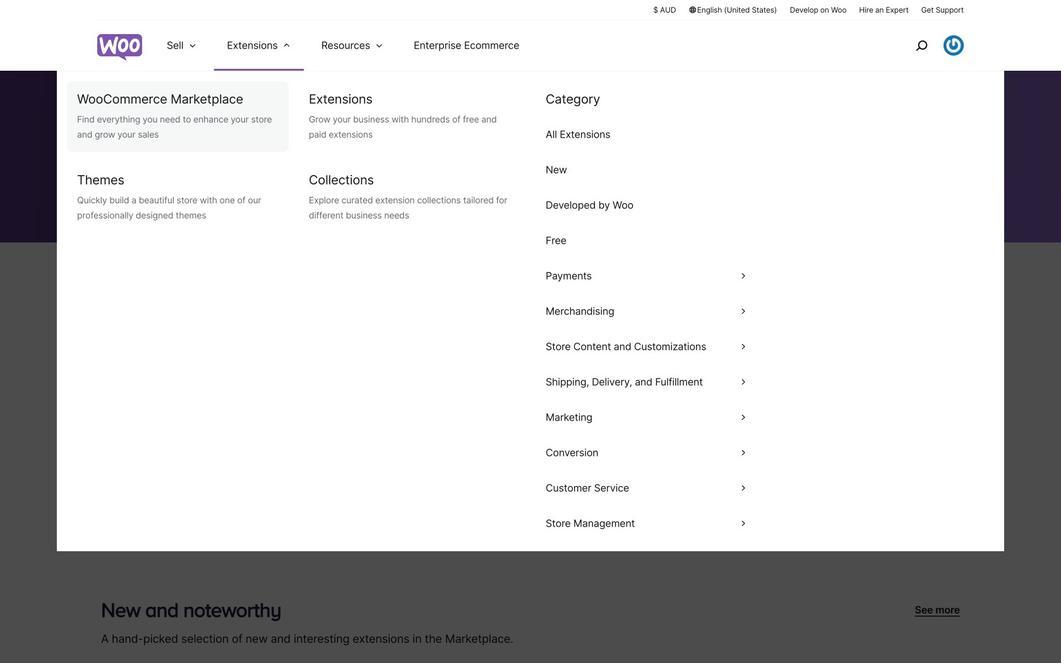 Task type: describe. For each thing, give the bounding box(es) containing it.
open account menu image
[[944, 35, 964, 56]]



Task type: vqa. For each thing, say whether or not it's contained in the screenshot.
search field
yes



Task type: locate. For each thing, give the bounding box(es) containing it.
None search field
[[97, 174, 413, 222]]

service navigation menu element
[[889, 25, 964, 66]]

search image
[[911, 35, 932, 56]]



